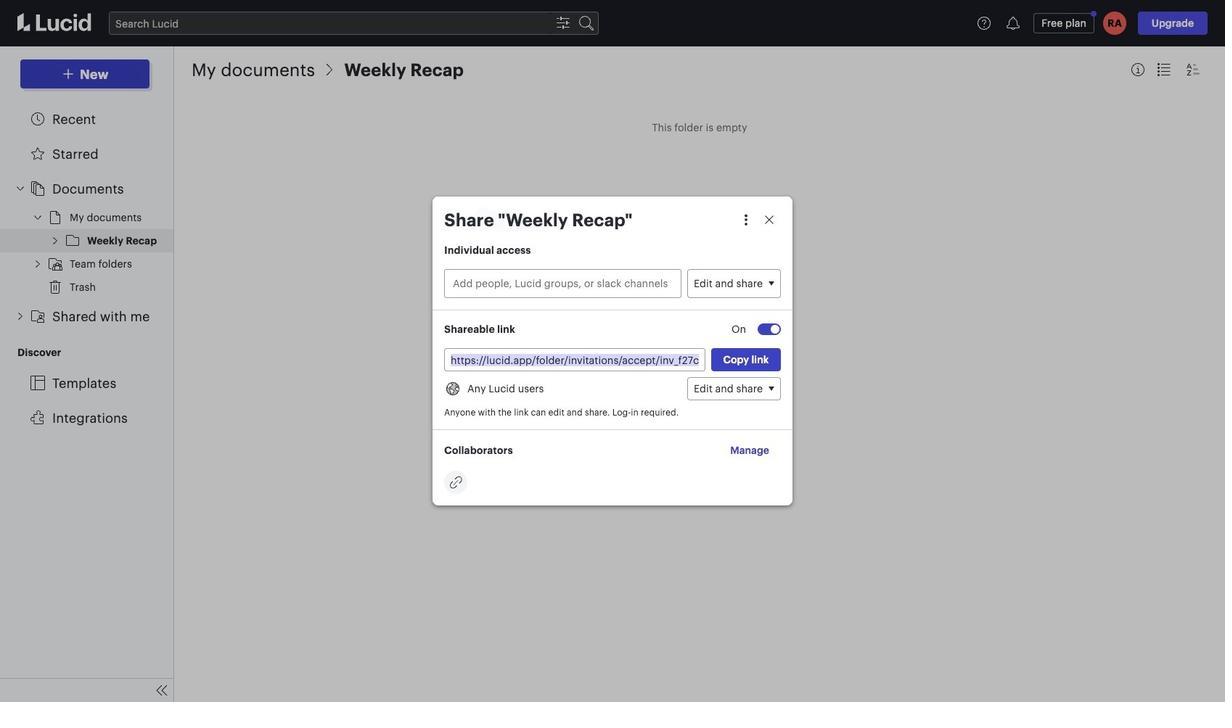 Task type: describe. For each thing, give the bounding box(es) containing it.
Search Lucid text field
[[110, 12, 552, 34]]



Task type: vqa. For each thing, say whether or not it's contained in the screenshot.
2nd row from the right
no



Task type: locate. For each thing, give the bounding box(es) containing it.
list
[[444, 471, 781, 495]]

tree
[[0, 102, 174, 436]]

group
[[0, 206, 174, 299]]

None text field
[[447, 272, 679, 294], [445, 349, 705, 371], [447, 272, 679, 294], [445, 349, 705, 371]]



